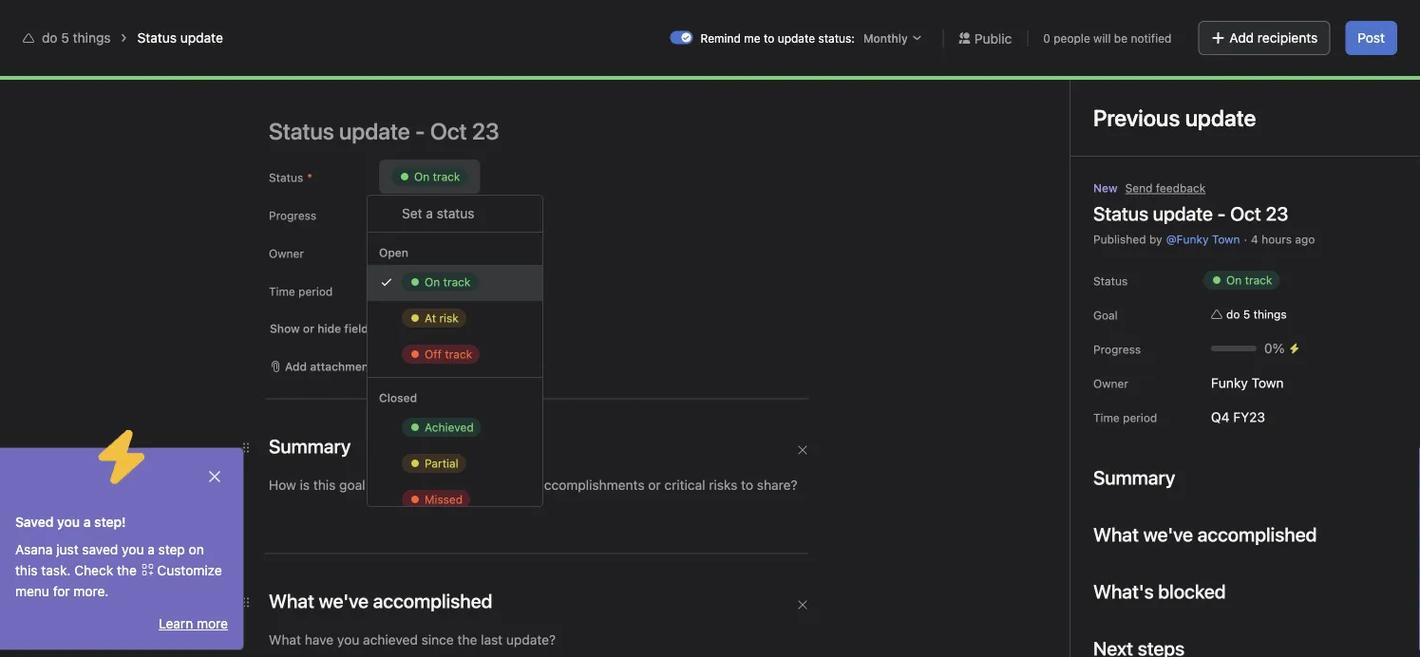 Task type: locate. For each thing, give the bounding box(es) containing it.
1 horizontal spatial set
[[1033, 503, 1051, 516]]

0 vertical spatial on
[[501, 202, 523, 225]]

goal for goal owner
[[1032, 252, 1060, 268]]

oct 23
[[1231, 202, 1289, 225], [538, 282, 586, 300]]

add down 'trial?'
[[1230, 30, 1255, 46]]

status left *
[[269, 171, 303, 184]]

status for status update
[[137, 30, 177, 46]]

ago down "funky town" "link"
[[506, 376, 526, 390]]

0 horizontal spatial things
[[73, 30, 111, 46]]

1 horizontal spatial on
[[501, 202, 523, 225]]

a for set a custom due date
[[1054, 503, 1061, 516]]

track up risk
[[444, 276, 471, 289]]

ft button
[[1301, 67, 1327, 94]]

1 vertical spatial on
[[189, 542, 204, 558]]

0 vertical spatial goals
[[404, 59, 437, 75]]

do 5 things link up home
[[42, 30, 111, 46]]

0 vertical spatial fy23
[[401, 283, 433, 299]]

funky town 4 hours ago
[[462, 357, 537, 390]]

do 5 things up home
[[42, 30, 111, 46]]

time period down team
[[1094, 412, 1158, 425]]

5 up home
[[61, 30, 69, 46]]

do 5 things link down ·
[[1204, 305, 1295, 324]]

0 horizontal spatial fy23
[[401, 283, 433, 299]]

period up custom
[[1062, 435, 1097, 449]]

parent
[[1032, 575, 1068, 588]]

what
[[1094, 524, 1140, 546]]

to
[[764, 31, 775, 45]]

a left step
[[148, 542, 155, 558]]

0 vertical spatial q4
[[379, 283, 398, 299]]

info
[[1330, 16, 1350, 29]]

1 remove section image from the top
[[797, 445, 809, 456]]

progress
[[269, 209, 317, 222], [1094, 343, 1142, 356]]

0 horizontal spatial on
[[189, 542, 204, 558]]

goal owner
[[1032, 252, 1101, 268]]

send feedback link
[[1126, 180, 1206, 197]]

on track down ·
[[1227, 274, 1273, 287]]

track inside dropdown button
[[433, 170, 460, 183]]

set down on track dropdown button
[[402, 206, 423, 221]]

on up this
[[414, 170, 430, 183]]

Title of update text field
[[269, 110, 839, 152]]

goal
[[1032, 252, 1060, 268], [1094, 309, 1118, 322]]

you up the
[[122, 542, 144, 558]]

0 horizontal spatial add
[[285, 360, 307, 374]]

set inside set a status menu
[[402, 206, 423, 221]]

0 horizontal spatial goals
[[404, 59, 437, 75]]

1 horizontal spatial 5
[[1244, 308, 1251, 321]]

0 horizontal spatial ago
[[506, 376, 526, 390]]

1 horizontal spatial add
[[1230, 30, 1255, 46]]

things
[[73, 30, 111, 46], [1254, 308, 1288, 321]]

time up show
[[269, 285, 295, 298]]

a inside asana just saved you a step on this task. check the
[[148, 542, 155, 558]]

0 horizontal spatial 5
[[61, 30, 69, 46]]

ago
[[1296, 233, 1316, 246], [506, 376, 526, 390]]

1 horizontal spatial q4 fy23
[[1212, 409, 1266, 425]]

add inside dropdown button
[[285, 360, 307, 374]]

owner
[[269, 247, 304, 260], [1094, 377, 1129, 391]]

owner down team
[[1094, 377, 1129, 391]]

hours right ·
[[1262, 233, 1293, 246]]

0 vertical spatial hours
[[1262, 233, 1293, 246]]

0 vertical spatial funky town
[[379, 245, 452, 261]]

2 horizontal spatial time
[[1094, 412, 1120, 425]]

monthly button
[[859, 29, 928, 48]]

add
[[1270, 16, 1291, 29], [1230, 30, 1255, 46], [285, 360, 307, 374]]

1 vertical spatial 4
[[462, 376, 470, 390]]

5
[[61, 30, 69, 46], [1244, 308, 1251, 321]]

add attachment button
[[261, 354, 382, 380]]

track
[[433, 170, 460, 183], [527, 202, 574, 225], [1246, 274, 1273, 287], [444, 276, 471, 289], [445, 348, 472, 361]]

add up add recipients
[[1270, 16, 1291, 29]]

do 5 things
[[312, 80, 407, 102]]

1 horizontal spatial owner
[[1094, 377, 1129, 391]]

0 horizontal spatial hours
[[473, 376, 503, 390]]

0 horizontal spatial goal
[[441, 202, 478, 225]]

time period up custom
[[1032, 435, 1097, 449]]

close toast image
[[207, 470, 222, 485]]

1 vertical spatial goals
[[1071, 575, 1100, 588]]

2 horizontal spatial funky
[[1212, 375, 1249, 391]]

1 vertical spatial goal
[[1149, 601, 1172, 614]]

on inside asana just saved you a step on this task. check the
[[189, 542, 204, 558]]

owner up show
[[269, 247, 304, 260]]

on up customize
[[189, 542, 204, 558]]

0%
[[432, 207, 453, 222], [1265, 341, 1286, 356]]

1 horizontal spatial period
[[1062, 435, 1097, 449]]

add down show
[[285, 360, 307, 374]]

saved
[[15, 515, 54, 530]]

remove section image
[[797, 445, 809, 456], [797, 600, 809, 611]]

1 vertical spatial summary
[[1094, 467, 1176, 489]]

1 vertical spatial period
[[1124, 412, 1158, 425]]

asana just saved you a step on this task. check the
[[15, 542, 204, 579]]

goal left is
[[441, 202, 478, 225]]

track right is
[[527, 202, 574, 225]]

0 horizontal spatial -
[[527, 282, 534, 300]]

do 5 things
[[42, 30, 111, 46], [1227, 308, 1288, 321]]

set left custom
[[1033, 503, 1051, 516]]

0 vertical spatial do
[[42, 30, 58, 46]]

do 5 things down ·
[[1227, 308, 1288, 321]]

period down team
[[1124, 412, 1158, 425]]

do right the hide sidebar 'icon'
[[42, 30, 58, 46]]

2 horizontal spatial add
[[1270, 16, 1291, 29]]

this
[[401, 202, 437, 225]]

0 horizontal spatial do 5 things
[[42, 30, 111, 46]]

2 remove section image from the top
[[797, 600, 809, 611]]

set inside set a custom due date button
[[1033, 503, 1051, 516]]

update inside new send feedback status update - oct 23 published by @funky town · 4 hours ago
[[1154, 202, 1214, 225]]

1 horizontal spatial goals
[[1071, 575, 1100, 588]]

asana
[[15, 542, 53, 558]]

time down accountable team
[[1094, 412, 1120, 425]]

4 inside funky town 4 hours ago
[[462, 376, 470, 390]]

on track up risk
[[425, 276, 471, 289]]

on inside on track radio item
[[425, 276, 440, 289]]

status update
[[137, 30, 223, 46]]

billing
[[1294, 16, 1326, 29]]

track up set a status
[[433, 170, 460, 183]]

1 vertical spatial do 5 things link
[[1204, 305, 1295, 324]]

1 vertical spatial hours
[[473, 376, 503, 390]]

a
[[426, 206, 433, 221], [1054, 503, 1061, 516], [83, 515, 91, 530], [148, 542, 155, 558], [1100, 601, 1107, 614]]

1 horizontal spatial you
[[122, 542, 144, 558]]

town
[[1213, 233, 1241, 246], [420, 245, 452, 261], [504, 357, 537, 373], [1252, 375, 1285, 391]]

parent
[[1110, 601, 1146, 614]]

owner
[[1063, 252, 1101, 268]]

0 vertical spatial 5
[[61, 30, 69, 46]]

list box
[[486, 8, 942, 38]]

hours down "funky town" "link"
[[473, 376, 503, 390]]

status inside latest status update element
[[424, 282, 470, 300]]

0 horizontal spatial do 5 things link
[[42, 30, 111, 46]]

status up published
[[1094, 202, 1149, 225]]

add for add recipients
[[1230, 30, 1255, 46]]

2 vertical spatial funky
[[1212, 375, 1249, 391]]

0 vertical spatial -
[[1218, 202, 1227, 225]]

2 vertical spatial do
[[1227, 308, 1241, 321]]

notified
[[1131, 31, 1172, 45]]

partial
[[425, 457, 459, 470]]

saved
[[82, 542, 118, 558]]

oct 23 inside latest status update element
[[538, 282, 586, 300]]

0 horizontal spatial funky
[[379, 245, 416, 261]]

add for add attachment
[[285, 360, 307, 374]]

5 things
[[338, 80, 407, 102]]

status down owner on the right top
[[1094, 275, 1128, 288]]

summary up off track on the left
[[424, 314, 487, 330]]

- up @funky town link
[[1218, 202, 1227, 225]]

1 horizontal spatial goal
[[1094, 309, 1118, 322]]

set a status menu
[[368, 196, 543, 519]]

status update - oct 23
[[424, 282, 586, 300]]

you inside asana just saved you a step on this task. check the
[[122, 542, 144, 558]]

0 vertical spatial remove section image
[[797, 445, 809, 456]]

town inside new send feedback status update - oct 23 published by @funky town · 4 hours ago
[[1213, 233, 1241, 246]]

on track inside radio item
[[425, 276, 471, 289]]

1 horizontal spatial hours
[[1262, 233, 1293, 246]]

1 vertical spatial do 5 things
[[1227, 308, 1288, 321]]

1 horizontal spatial things
[[1254, 308, 1288, 321]]

0 vertical spatial period
[[299, 285, 333, 298]]

4 right ·
[[1252, 233, 1259, 246]]

on track up set a status
[[414, 170, 460, 183]]

connect a parent goal
[[1051, 601, 1172, 614]]

progress down status *
[[269, 209, 317, 222]]

0 vertical spatial summary
[[424, 314, 487, 330]]

ft
[[1307, 74, 1321, 87], [433, 367, 446, 380]]

status up home link
[[137, 30, 177, 46]]

1 horizontal spatial summary
[[1094, 467, 1176, 489]]

goal inside button
[[1149, 601, 1172, 614]]

we've accomplished
[[1144, 524, 1318, 546]]

Goal name text field
[[385, 109, 1264, 178]]

1 vertical spatial 0%
[[1265, 341, 1286, 356]]

1 vertical spatial oct 23
[[538, 282, 586, 300]]

goal
[[441, 202, 478, 225], [1149, 601, 1172, 614]]

oct 23 inside new send feedback status update - oct 23 published by @funky town · 4 hours ago
[[1231, 202, 1289, 225]]

time up set a custom due date button
[[1032, 435, 1059, 449]]

a inside menu
[[426, 206, 433, 221]]

2 vertical spatial time period
[[1032, 435, 1097, 449]]

do
[[42, 30, 58, 46], [312, 80, 334, 102], [1227, 308, 1241, 321]]

goals up 5 things
[[404, 59, 437, 75]]

q4 fy23
[[379, 283, 433, 299], [1212, 409, 1266, 425]]

- up "funky town" "link"
[[527, 282, 534, 300]]

status up risk
[[424, 282, 470, 300]]

1 horizontal spatial progress
[[1094, 343, 1142, 356]]

time period up or
[[269, 285, 333, 298]]

on track radio item
[[368, 265, 543, 301]]

goal for goal
[[1094, 309, 1118, 322]]

hours inside funky town 4 hours ago
[[473, 376, 503, 390]]

1 vertical spatial do
[[312, 80, 334, 102]]

0 horizontal spatial q4 fy23
[[379, 283, 433, 299]]

ft down recipients
[[1307, 74, 1321, 87]]

period up show or hide fields at the left
[[299, 285, 333, 298]]

goal up accountable team
[[1094, 309, 1118, 322]]

a left parent
[[1100, 601, 1107, 614]]

0 horizontal spatial owner
[[269, 247, 304, 260]]

goal right parent
[[1149, 601, 1172, 614]]

1 vertical spatial owner
[[1094, 377, 1129, 391]]

left
[[1105, 23, 1122, 36]]

q4
[[379, 283, 398, 299], [1212, 409, 1230, 425]]

0 horizontal spatial ft
[[433, 367, 446, 380]]

ago right ·
[[1296, 233, 1316, 246]]

attachment
[[310, 360, 373, 374]]

hours
[[1262, 233, 1293, 246], [473, 376, 503, 390]]

- inside new send feedback status update - oct 23 published by @funky town · 4 hours ago
[[1218, 202, 1227, 225]]

0 vertical spatial q4 fy23
[[379, 283, 433, 299]]

1 horizontal spatial fy23
[[1234, 409, 1266, 425]]

on track inside dropdown button
[[414, 170, 460, 183]]

0 vertical spatial 4
[[1252, 233, 1259, 246]]

1 vertical spatial goal
[[1094, 309, 1118, 322]]

2 vertical spatial time
[[1032, 435, 1059, 449]]

0 people will be notified
[[1044, 31, 1172, 45]]

1 vertical spatial ago
[[506, 376, 526, 390]]

time
[[269, 285, 295, 298], [1094, 412, 1120, 425], [1032, 435, 1059, 449]]

a left custom
[[1054, 503, 1061, 516]]

be
[[1115, 31, 1128, 45]]

switch
[[671, 31, 693, 44]]

1 vertical spatial progress
[[1094, 343, 1142, 356]]

goals up connect
[[1071, 575, 1100, 588]]

hide sidebar image
[[25, 15, 40, 30]]

add recipients
[[1230, 30, 1319, 46]]

my
[[312, 59, 330, 75]]

1 horizontal spatial ago
[[1296, 233, 1316, 246]]

home link
[[11, 58, 217, 88]]

0 horizontal spatial 4
[[462, 376, 470, 390]]

28
[[1059, 23, 1073, 36]]

0 horizontal spatial you
[[57, 515, 80, 530]]

0 vertical spatial oct 23
[[1231, 202, 1289, 225]]

send
[[1126, 182, 1153, 195]]

1 vertical spatial q4
[[1212, 409, 1230, 425]]

0 horizontal spatial progress
[[269, 209, 317, 222]]

0 vertical spatial do 5 things link
[[42, 30, 111, 46]]

show
[[270, 322, 300, 336]]

progress down team
[[1094, 343, 1142, 356]]

goals
[[404, 59, 437, 75], [1071, 575, 1100, 588]]

1 vertical spatial q4 fy23
[[1212, 409, 1266, 425]]

1 horizontal spatial funky
[[462, 357, 500, 373]]

do down my
[[312, 80, 334, 102]]

you up just
[[57, 515, 80, 530]]

5 down ·
[[1244, 308, 1251, 321]]

summary up date
[[1094, 467, 1176, 489]]

0 horizontal spatial set
[[402, 206, 423, 221]]

update
[[180, 30, 223, 46], [778, 31, 816, 45], [1154, 202, 1214, 225], [474, 282, 523, 300]]

4 down off track on the left
[[462, 376, 470, 390]]

0 horizontal spatial time
[[269, 285, 295, 298]]

0 horizontal spatial q4
[[379, 283, 398, 299]]

ft down off
[[433, 367, 446, 380]]

status for status update - oct 23
[[424, 282, 470, 300]]

learn
[[159, 616, 193, 632]]

menu
[[15, 584, 49, 600]]

on right is
[[501, 202, 523, 225]]

0 vertical spatial you
[[57, 515, 80, 530]]

achieved
[[425, 421, 474, 434]]

goal left owner on the right top
[[1032, 252, 1060, 268]]

do down @funky town link
[[1227, 308, 1241, 321]]

set a status
[[402, 206, 475, 221]]

add billing info button
[[1261, 10, 1358, 36]]

4 inside new send feedback status update - oct 23 published by @funky town · 4 hours ago
[[1252, 233, 1259, 246]]

a left the step!
[[83, 515, 91, 530]]

1 vertical spatial set
[[1033, 503, 1051, 516]]

0 vertical spatial ago
[[1296, 233, 1316, 246]]

more.
[[74, 584, 109, 600]]

a left status
[[426, 206, 433, 221]]

on down @funky town link
[[1227, 274, 1243, 287]]

on up at
[[425, 276, 440, 289]]

1 vertical spatial fy23
[[1234, 409, 1266, 425]]

0 vertical spatial set
[[402, 206, 423, 221]]

closed
[[379, 392, 417, 405]]



Task type: vqa. For each thing, say whether or not it's contained in the screenshot.
FUNKY TOWN "link"
yes



Task type: describe. For each thing, give the bounding box(es) containing it.
status
[[437, 206, 475, 221]]

this goal
[[1088, 206, 1160, 229]]

what's blocked
[[1094, 581, 1227, 603]]

a for set a status
[[426, 206, 433, 221]]

this
[[15, 563, 38, 579]]

what's in my trial?
[[1142, 16, 1241, 29]]

set for set a status
[[402, 206, 423, 221]]

customize menu for more.
[[15, 563, 222, 600]]

add billing info
[[1270, 16, 1350, 29]]

remove section image for what we've accomplished text box
[[797, 600, 809, 611]]

the
[[117, 563, 137, 579]]

accountable team
[[1032, 323, 1143, 338]]

1 vertical spatial time period
[[1094, 412, 1158, 425]]

workspace
[[334, 59, 400, 75]]

@funky town link
[[1167, 233, 1241, 246]]

1 vertical spatial 5
[[1244, 308, 1251, 321]]

connect a parent goal button
[[1023, 594, 1181, 621]]

0 vertical spatial funky
[[379, 245, 416, 261]]

28 days left
[[1059, 23, 1122, 36]]

0 vertical spatial owner
[[269, 247, 304, 260]]

set a custom due date button
[[1028, 500, 1161, 519]]

days
[[1077, 23, 1102, 36]]

show or hide fields
[[270, 322, 375, 336]]

monthly
[[864, 31, 908, 45]]

previous update
[[1094, 105, 1257, 131]]

0 horizontal spatial period
[[299, 285, 333, 298]]

what we've accomplished
[[1094, 524, 1318, 546]]

Section title text field
[[269, 433, 351, 460]]

ft inside latest status update element
[[433, 367, 446, 380]]

my workspace goals link
[[312, 57, 437, 78]]

home
[[49, 65, 86, 81]]

·
[[1245, 233, 1248, 246]]

task.
[[41, 563, 71, 579]]

by
[[1150, 233, 1163, 246]]

2 horizontal spatial period
[[1124, 412, 1158, 425]]

2 vertical spatial period
[[1062, 435, 1097, 449]]

1 horizontal spatial do 5 things
[[1227, 308, 1288, 321]]

at risk
[[425, 312, 459, 325]]

new
[[1094, 182, 1118, 195]]

on inside on track dropdown button
[[414, 170, 430, 183]]

open
[[379, 246, 409, 259]]

0 vertical spatial things
[[73, 30, 111, 46]]

or
[[303, 322, 315, 336]]

connect
[[1051, 601, 1097, 614]]

0 vertical spatial do 5 things
[[42, 30, 111, 46]]

share button
[[1335, 67, 1398, 94]]

status for status *
[[269, 171, 303, 184]]

0 horizontal spatial funky town
[[379, 245, 452, 261]]

@funky
[[1167, 233, 1210, 246]]

a for connect a parent goal
[[1100, 601, 1107, 614]]

track right off
[[445, 348, 472, 361]]

0 vertical spatial time
[[269, 285, 295, 298]]

1 horizontal spatial do 5 things link
[[1204, 305, 1295, 324]]

remove section image for section title text box
[[797, 445, 809, 456]]

what's
[[1142, 16, 1180, 29]]

remind me to update status:
[[701, 31, 855, 45]]

custom
[[1064, 503, 1105, 516]]

will
[[1094, 31, 1112, 45]]

show or hide fields button
[[261, 316, 399, 342]]

summary inside latest status update element
[[424, 314, 487, 330]]

saved you a step!
[[15, 515, 126, 530]]

step!
[[94, 515, 126, 530]]

funky inside funky town 4 hours ago
[[462, 357, 500, 373]]

about
[[1032, 206, 1084, 229]]

public
[[975, 30, 1013, 46]]

track down ·
[[1246, 274, 1273, 287]]

1 vertical spatial things
[[1254, 308, 1288, 321]]

hide
[[318, 322, 341, 336]]

track inside radio item
[[444, 276, 471, 289]]

at
[[425, 312, 436, 325]]

1 horizontal spatial 0%
[[1265, 341, 1286, 356]]

share
[[1359, 74, 1390, 87]]

status updates
[[454, 439, 559, 457]]

1 vertical spatial time
[[1094, 412, 1120, 425]]

recent
[[401, 439, 450, 457]]

status:
[[819, 31, 855, 45]]

remind
[[701, 31, 741, 45]]

off track
[[425, 348, 472, 361]]

published
[[1094, 233, 1147, 246]]

post button
[[1346, 21, 1398, 55]]

add attachment
[[285, 360, 373, 374]]

learn more link
[[159, 616, 228, 632]]

missed
[[425, 493, 463, 507]]

more
[[197, 616, 228, 632]]

me
[[744, 31, 761, 45]]

ago inside new send feedback status update - oct 23 published by @funky town · 4 hours ago
[[1296, 233, 1316, 246]]

team
[[1112, 323, 1143, 338]]

about this goal
[[1032, 206, 1160, 229]]

what's in my trial? button
[[1134, 10, 1250, 36]]

add recipients button
[[1199, 21, 1331, 55]]

ft inside button
[[1307, 74, 1321, 87]]

set for set a custom due date
[[1033, 503, 1051, 516]]

my
[[1196, 16, 1212, 29]]

0 horizontal spatial 0%
[[432, 207, 453, 222]]

- inside latest status update element
[[527, 282, 534, 300]]

new send feedback status update - oct 23 published by @funky town · 4 hours ago
[[1094, 182, 1316, 246]]

due
[[1108, 503, 1128, 516]]

0 vertical spatial goal
[[441, 202, 478, 225]]

status for status
[[1094, 275, 1128, 288]]

latest status update element
[[401, 258, 962, 415]]

learn more
[[159, 616, 228, 632]]

post
[[1359, 30, 1386, 46]]

risk
[[440, 312, 459, 325]]

accountable
[[1032, 323, 1108, 338]]

on track button
[[379, 160, 480, 194]]

check
[[74, 563, 113, 579]]

town inside funky town 4 hours ago
[[504, 357, 537, 373]]

status *
[[269, 171, 313, 184]]

ago inside funky town 4 hours ago
[[506, 376, 526, 390]]

add for add billing info
[[1270, 16, 1291, 29]]

step
[[158, 542, 185, 558]]

my workspace goals
[[312, 59, 437, 75]]

1 horizontal spatial time
[[1032, 435, 1059, 449]]

0 vertical spatial time period
[[269, 285, 333, 298]]

hours inside new send feedback status update - oct 23 published by @funky town · 4 hours ago
[[1262, 233, 1293, 246]]

today
[[408, 493, 440, 507]]

just
[[56, 542, 79, 558]]

off
[[425, 348, 442, 361]]

feedback
[[1157, 182, 1206, 195]]

status inside new send feedback status update - oct 23 published by @funky town · 4 hours ago
[[1094, 202, 1149, 225]]

0 horizontal spatial do
[[42, 30, 58, 46]]

1 horizontal spatial do
[[312, 80, 334, 102]]

this goal is on track
[[401, 202, 574, 225]]

Section title text field
[[269, 588, 493, 615]]

parent goals
[[1032, 575, 1100, 588]]

recipients
[[1258, 30, 1319, 46]]

1 vertical spatial funky town
[[1212, 375, 1285, 391]]

recent status updates
[[401, 439, 559, 457]]



